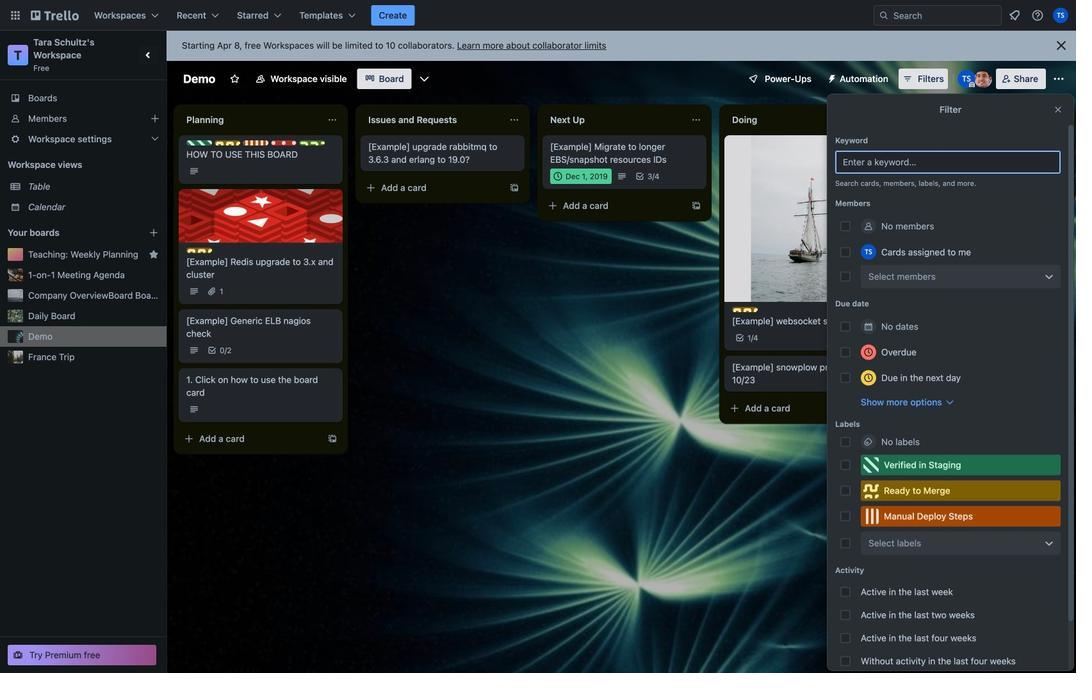 Task type: locate. For each thing, give the bounding box(es) containing it.
None text field
[[543, 110, 687, 130], [725, 110, 869, 130], [543, 110, 687, 130], [725, 110, 869, 130]]

0 vertical spatial create from template… image
[[510, 183, 520, 193]]

back to home image
[[31, 5, 79, 26]]

None checkbox
[[551, 169, 612, 184]]

sm image
[[822, 69, 840, 87]]

1 vertical spatial tara schultz (taraschultz7) image
[[958, 70, 976, 88]]

1 horizontal spatial create from template… image
[[874, 403, 884, 413]]

1 horizontal spatial color: orange, title: "manual deploy steps" element
[[862, 506, 1062, 527]]

Search field
[[874, 5, 1003, 26]]

this member is an admin of this board. image
[[970, 82, 976, 88]]

1 horizontal spatial tara schultz (taraschultz7) image
[[958, 70, 976, 88]]

search image
[[880, 10, 890, 21]]

0 vertical spatial create from template… image
[[692, 201, 702, 211]]

customize views image
[[418, 72, 431, 85]]

0 horizontal spatial color: orange, title: "manual deploy steps" element
[[243, 140, 269, 146]]

Board name text field
[[177, 69, 222, 89]]

james peterson (jamespeterson93) image
[[975, 70, 993, 88]]

color: orange, title: "manual deploy steps" element
[[243, 140, 269, 146], [862, 506, 1062, 527]]

james peterson (jamespeterson93) image
[[869, 330, 884, 346]]

create from template… image
[[510, 183, 520, 193], [328, 434, 338, 444]]

0 vertical spatial tara schultz (taraschultz7) image
[[1054, 8, 1069, 23]]

1 vertical spatial create from template… image
[[874, 403, 884, 413]]

1 horizontal spatial color: green, title: "verified in staging" element
[[862, 455, 1062, 475]]

1 vertical spatial color: green, title: "verified in staging" element
[[862, 455, 1062, 475]]

color: green, title: "verified in staging" element
[[187, 140, 212, 146], [862, 455, 1062, 475]]

None text field
[[179, 110, 322, 130], [361, 110, 505, 130], [179, 110, 322, 130], [361, 110, 505, 130]]

0 vertical spatial color: green, title: "verified in staging" element
[[187, 140, 212, 146]]

1 vertical spatial color: orange, title: "manual deploy steps" element
[[862, 506, 1062, 527]]

0 horizontal spatial color: green, title: "verified in staging" element
[[187, 140, 212, 146]]

workspace navigation collapse icon image
[[140, 46, 158, 64]]

tara schultz (taraschultz7) image
[[1054, 8, 1069, 23], [958, 70, 976, 88], [862, 244, 877, 260]]

primary element
[[0, 0, 1077, 31]]

color: yellow, title: "ready to merge" element
[[215, 140, 240, 146], [187, 248, 212, 253], [733, 307, 758, 312], [862, 480, 1062, 501]]

1 horizontal spatial create from template… image
[[510, 183, 520, 193]]

2 vertical spatial tara schultz (taraschultz7) image
[[862, 244, 877, 260]]

create from template… image
[[692, 201, 702, 211], [874, 403, 884, 413]]

0 horizontal spatial create from template… image
[[328, 434, 338, 444]]



Task type: describe. For each thing, give the bounding box(es) containing it.
close popover image
[[1054, 104, 1064, 115]]

show menu image
[[1053, 72, 1066, 85]]

your boards with 6 items element
[[8, 225, 129, 240]]

0 horizontal spatial tara schultz (taraschultz7) image
[[862, 244, 877, 260]]

Enter a keyword… text field
[[836, 151, 1062, 174]]

starred icon image
[[149, 249, 159, 260]]

color: lime, title: "secrets" element
[[299, 140, 325, 146]]

0 notifications image
[[1008, 8, 1023, 23]]

0 vertical spatial color: orange, title: "manual deploy steps" element
[[243, 140, 269, 146]]

1 vertical spatial create from template… image
[[328, 434, 338, 444]]

2 horizontal spatial tara schultz (taraschultz7) image
[[1054, 8, 1069, 23]]

add board image
[[149, 228, 159, 238]]

star or unstar board image
[[230, 74, 240, 84]]

color: red, title: "unshippable!" element
[[271, 140, 297, 146]]

open information menu image
[[1032, 9, 1045, 22]]

0 horizontal spatial create from template… image
[[692, 201, 702, 211]]



Task type: vqa. For each thing, say whether or not it's contained in the screenshot.
Jams And Jims link
no



